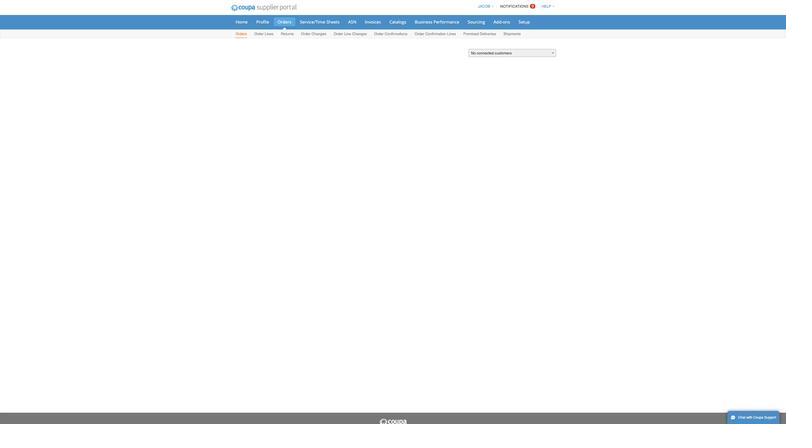 Task type: vqa. For each thing, say whether or not it's contained in the screenshot.
No connected customers field on the right top of the page
yes



Task type: locate. For each thing, give the bounding box(es) containing it.
0 horizontal spatial changes
[[312, 32, 327, 36]]

order inside order confirmation lines link
[[415, 32, 425, 36]]

sourcing
[[468, 19, 485, 25]]

returns link
[[281, 31, 294, 38]]

2 changes from the left
[[352, 32, 367, 36]]

business performance
[[415, 19, 460, 25]]

order for order line changes
[[334, 32, 343, 36]]

order confirmations link
[[374, 31, 408, 38]]

order changes
[[301, 32, 327, 36]]

1 vertical spatial orders
[[236, 32, 247, 36]]

1 vertical spatial orders link
[[236, 31, 247, 38]]

1 lines from the left
[[265, 32, 274, 36]]

performance
[[434, 19, 460, 25]]

order down invoices
[[375, 32, 384, 36]]

No connected customers field
[[469, 49, 557, 57]]

no connected customers
[[471, 51, 512, 55]]

order down "business"
[[415, 32, 425, 36]]

changes right 'line'
[[352, 32, 367, 36]]

home link
[[232, 18, 252, 26]]

setup link
[[515, 18, 534, 26]]

5 order from the left
[[415, 32, 425, 36]]

1 order from the left
[[254, 32, 264, 36]]

3 order from the left
[[334, 32, 343, 36]]

deliveries
[[480, 32, 496, 36]]

0
[[532, 4, 534, 8]]

with
[[747, 416, 753, 420]]

0 horizontal spatial coupa supplier portal image
[[227, 1, 300, 15]]

order for order confirmations
[[375, 32, 384, 36]]

4 order from the left
[[375, 32, 384, 36]]

jacob
[[478, 4, 491, 9]]

2 order from the left
[[301, 32, 311, 36]]

order lines link
[[254, 31, 274, 38]]

orders link
[[274, 18, 295, 26], [236, 31, 247, 38]]

promised
[[464, 32, 479, 36]]

order inside order lines link
[[254, 32, 264, 36]]

lines
[[265, 32, 274, 36], [447, 32, 456, 36]]

order line changes
[[334, 32, 367, 36]]

navigation
[[476, 1, 555, 12]]

invoices link
[[362, 18, 385, 26]]

service/time sheets link
[[296, 18, 344, 26]]

add-ons
[[494, 19, 510, 25]]

order confirmation lines
[[415, 32, 456, 36]]

orders
[[278, 19, 292, 25], [236, 32, 247, 36]]

notifications
[[501, 4, 529, 9]]

service/time
[[300, 19, 326, 25]]

chat with coupa support
[[739, 416, 777, 420]]

0 vertical spatial orders
[[278, 19, 292, 25]]

changes
[[312, 32, 327, 36], [352, 32, 367, 36]]

orders link down home link
[[236, 31, 247, 38]]

0 vertical spatial coupa supplier portal image
[[227, 1, 300, 15]]

1 horizontal spatial coupa supplier portal image
[[379, 419, 408, 425]]

orders down home link
[[236, 32, 247, 36]]

order left 'line'
[[334, 32, 343, 36]]

confirmation
[[426, 32, 446, 36]]

0 horizontal spatial lines
[[265, 32, 274, 36]]

order down "profile"
[[254, 32, 264, 36]]

1 horizontal spatial changes
[[352, 32, 367, 36]]

shipments
[[504, 32, 521, 36]]

changes inside order changes link
[[312, 32, 327, 36]]

order for order changes
[[301, 32, 311, 36]]

order down service/time
[[301, 32, 311, 36]]

order inside order changes link
[[301, 32, 311, 36]]

asn
[[348, 19, 357, 25]]

order confirmation lines link
[[415, 31, 457, 38]]

order changes link
[[301, 31, 327, 38]]

changes down service/time sheets
[[312, 32, 327, 36]]

order inside order confirmations link
[[375, 32, 384, 36]]

catalogs
[[390, 19, 407, 25]]

0 vertical spatial orders link
[[274, 18, 295, 26]]

lines down performance
[[447, 32, 456, 36]]

1 changes from the left
[[312, 32, 327, 36]]

ons
[[503, 19, 510, 25]]

chat with coupa support button
[[728, 412, 780, 425]]

orders link up returns
[[274, 18, 295, 26]]

lines down profile link
[[265, 32, 274, 36]]

promised deliveries link
[[463, 31, 497, 38]]

coupa supplier portal image
[[227, 1, 300, 15], [379, 419, 408, 425]]

0 horizontal spatial orders
[[236, 32, 247, 36]]

0 horizontal spatial orders link
[[236, 31, 247, 38]]

support
[[765, 416, 777, 420]]

order
[[254, 32, 264, 36], [301, 32, 311, 36], [334, 32, 343, 36], [375, 32, 384, 36], [415, 32, 425, 36]]

1 horizontal spatial orders
[[278, 19, 292, 25]]

help link
[[540, 4, 555, 9]]

2 lines from the left
[[447, 32, 456, 36]]

notifications 0
[[501, 4, 534, 9]]

orders up returns
[[278, 19, 292, 25]]

changes inside the order line changes link
[[352, 32, 367, 36]]

1 horizontal spatial lines
[[447, 32, 456, 36]]

service/time sheets
[[300, 19, 340, 25]]

confirmations
[[385, 32, 408, 36]]



Task type: describe. For each thing, give the bounding box(es) containing it.
connected
[[477, 51, 494, 55]]

business
[[415, 19, 433, 25]]

order for order confirmation lines
[[415, 32, 425, 36]]

profile link
[[253, 18, 273, 26]]

order lines
[[254, 32, 274, 36]]

sourcing link
[[464, 18, 489, 26]]

promised deliveries
[[464, 32, 496, 36]]

No connected customers text field
[[469, 49, 556, 57]]

1 horizontal spatial orders link
[[274, 18, 295, 26]]

business performance link
[[411, 18, 463, 26]]

returns
[[281, 32, 294, 36]]

order line changes link
[[334, 31, 367, 38]]

shipments link
[[504, 31, 522, 38]]

navigation containing notifications 0
[[476, 1, 555, 12]]

setup
[[519, 19, 530, 25]]

customers
[[495, 51, 512, 55]]

add-
[[494, 19, 503, 25]]

1 vertical spatial coupa supplier portal image
[[379, 419, 408, 425]]

no
[[471, 51, 476, 55]]

coupa
[[754, 416, 764, 420]]

jacob link
[[476, 4, 494, 9]]

profile
[[256, 19, 269, 25]]

asn link
[[345, 18, 360, 26]]

catalogs link
[[386, 18, 410, 26]]

add-ons link
[[490, 18, 514, 26]]

help
[[542, 4, 552, 9]]

home
[[236, 19, 248, 25]]

order confirmations
[[375, 32, 408, 36]]

order for order lines
[[254, 32, 264, 36]]

line
[[344, 32, 351, 36]]

sheets
[[327, 19, 340, 25]]

chat
[[739, 416, 746, 420]]

invoices
[[365, 19, 381, 25]]



